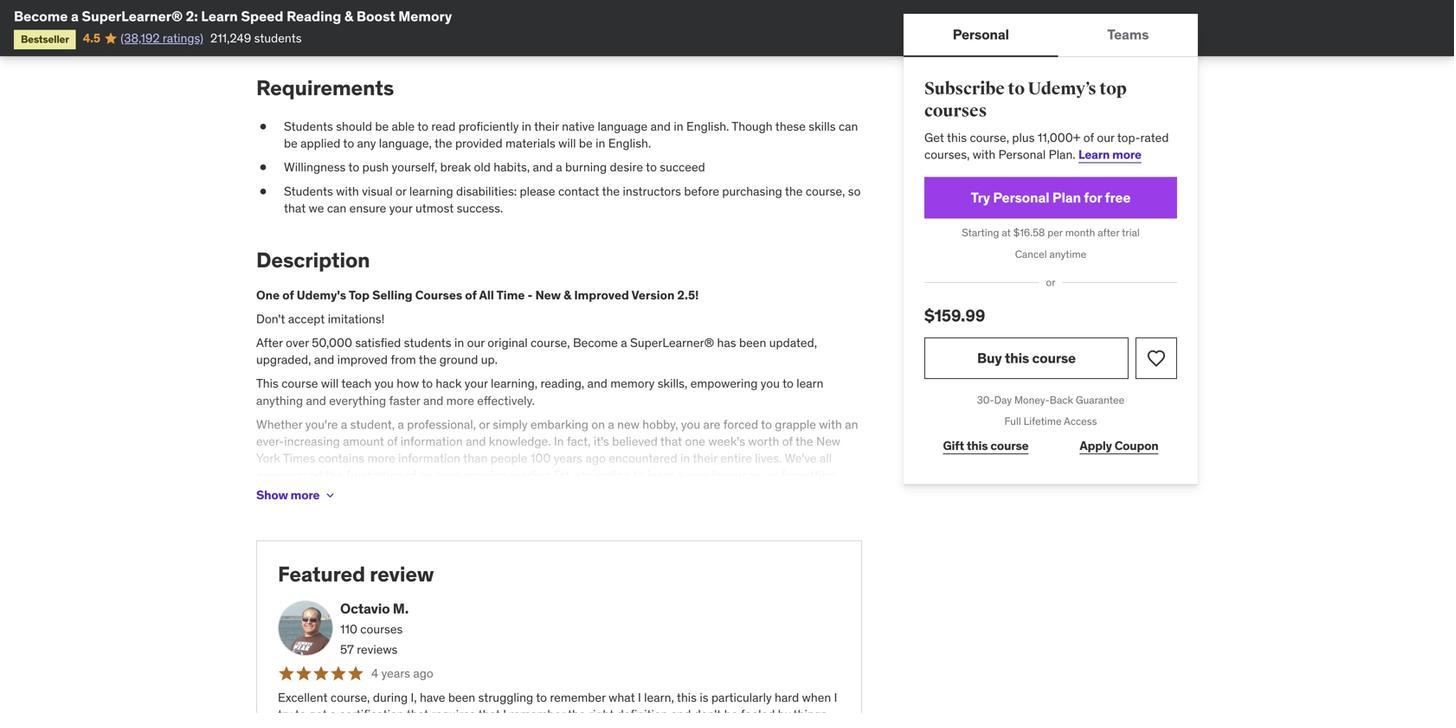 Task type: locate. For each thing, give the bounding box(es) containing it.
though
[[732, 119, 773, 134]]

students
[[254, 30, 302, 46], [404, 335, 452, 351]]

i right when
[[834, 690, 838, 706]]

110
[[340, 622, 358, 637]]

and up the you're
[[306, 393, 326, 409]]

to down encountered
[[634, 468, 645, 483]]

xsmall image
[[278, 10, 292, 27], [323, 489, 337, 503]]

0 vertical spatial become
[[14, 7, 68, 25]]

2 vertical spatial your
[[400, 485, 424, 500]]

will inside one of udemy's top selling courses of all time - new & improved version 2.5! don't accept imitations! after over 50,000 satisfied students in our original course, become a superlearner® has been updated, upgraded, and improved from the ground up. this course will teach you how to hack your learning, reading, and memory skills, empowering you to learn anything and everything faster and more effectively. whether you're a student, a professional, or simply embarking on a new hobby, you are forced to grapple with an ever-increasing amount of information and knowledge. in fact, it's believed that one week's worth of the new york times contains more information than people 100 years ago encountered in their entire lives. we've all experienced the frustration of an ever-growing reading list, struggling to learn a new language, or forgetting things you learned in even your favorite subjects.
[[321, 376, 339, 392]]

more down hack
[[447, 393, 474, 409]]

50,000
[[312, 335, 352, 351]]

1 horizontal spatial an
[[845, 417, 859, 432]]

1 horizontal spatial students
[[404, 335, 452, 351]]

an
[[845, 417, 859, 432], [420, 468, 433, 483]]

you right empowering
[[761, 376, 780, 392]]

during
[[373, 690, 408, 706]]

our up up.
[[467, 335, 485, 351]]

0 horizontal spatial been
[[448, 690, 476, 706]]

xsmall image for willingness to push yourself, break old habits, and a burning desire to succeed
[[256, 159, 270, 176]]

years inside one of udemy's top selling courses of all time - new & improved version 2.5! don't accept imitations! after over 50,000 satisfied students in our original course, become a superlearner® has been updated, upgraded, and improved from the ground up. this course will teach you how to hack your learning, reading, and memory skills, empowering you to learn anything and everything faster and more effectively. whether you're a student, a professional, or simply embarking on a new hobby, you are forced to grapple with an ever-increasing amount of information and knowledge. in fact, it's believed that one week's worth of the new york times contains more information than people 100 years ago encountered in their entire lives. we've all experienced the frustration of an ever-growing reading list, struggling to learn a new language, or forgetting things you learned in even your favorite subjects.
[[554, 451, 583, 466]]

0 vertical spatial new
[[536, 287, 561, 303]]

ever- up york
[[256, 434, 284, 449]]

get
[[925, 130, 945, 145]]

0 vertical spatial your
[[389, 200, 413, 216]]

1 vertical spatial students
[[284, 183, 333, 199]]

our
[[1097, 130, 1115, 145], [467, 335, 485, 351]]

0 vertical spatial years
[[554, 451, 583, 466]]

the right purchasing
[[785, 183, 803, 199]]

reading,
[[541, 376, 585, 392]]

1 horizontal spatial language,
[[712, 468, 765, 483]]

years
[[554, 451, 583, 466], [382, 666, 410, 682]]

octavio m. 110 courses 57 reviews
[[340, 600, 409, 658]]

this right buy
[[1005, 349, 1030, 367]]

courses down subscribe
[[925, 101, 987, 122]]

course for buy this course
[[1033, 349, 1076, 367]]

0 vertical spatial students
[[284, 119, 333, 134]]

2 vertical spatial xsmall image
[[256, 183, 270, 200]]

new up all
[[817, 434, 841, 449]]

1 horizontal spatial new
[[687, 468, 709, 483]]

that down hobby,
[[661, 434, 683, 449]]

list,
[[554, 468, 573, 483]]

1 vertical spatial xsmall image
[[256, 159, 270, 176]]

remember up right
[[550, 690, 606, 706]]

personal down plus
[[999, 147, 1046, 162]]

our inside one of udemy's top selling courses of all time - new & improved version 2.5! don't accept imitations! after over 50,000 satisfied students in our original course, become a superlearner® has been updated, upgraded, and improved from the ground up. this course will teach you how to hack your learning, reading, and memory skills, empowering you to learn anything and everything faster and more effectively. whether you're a student, a professional, or simply embarking on a new hobby, you are forced to grapple with an ever-increasing amount of information and knowledge. in fact, it's believed that one week's worth of the new york times contains more information than people 100 years ago encountered in their entire lives. we've all experienced the frustration of an ever-growing reading list, struggling to learn a new language, or forgetting things you learned in even your favorite subjects.
[[467, 335, 485, 351]]

york
[[256, 451, 281, 466]]

211,249 students
[[210, 30, 302, 46]]

2 students from the top
[[284, 183, 333, 199]]

2 horizontal spatial with
[[973, 147, 996, 162]]

0 vertical spatial language,
[[379, 136, 432, 151]]

0 vertical spatial can
[[839, 119, 859, 134]]

the left right
[[568, 707, 586, 714]]

will left teach
[[321, 376, 339, 392]]

and up than at the bottom left of page
[[466, 434, 486, 449]]

satisfied
[[355, 335, 401, 351]]

whether
[[256, 417, 303, 432]]

0 vertical spatial personal
[[953, 25, 1010, 43]]

week's
[[709, 434, 746, 449]]

of right frustration
[[406, 468, 417, 483]]

up.
[[481, 352, 498, 368]]

should
[[336, 119, 372, 134]]

english. down the language
[[608, 136, 651, 151]]

1 xsmall image from the top
[[256, 118, 270, 135]]

1 vertical spatial become
[[573, 335, 618, 351]]

xsmall image for students should be able to read proficiently in their native language and in english. though these skills can be applied to any language, the provided materials will be in english.
[[256, 118, 270, 135]]

or down anytime
[[1047, 276, 1056, 289]]

coupon
[[1115, 438, 1159, 454]]

1 vertical spatial xsmall image
[[323, 489, 337, 503]]

1 vertical spatial with
[[336, 183, 359, 199]]

1 vertical spatial can
[[327, 200, 347, 216]]

1 vertical spatial their
[[693, 451, 718, 466]]

0 horizontal spatial an
[[420, 468, 433, 483]]

with up all
[[820, 417, 842, 432]]

personal up subscribe
[[953, 25, 1010, 43]]

this for gift
[[967, 438, 988, 454]]

4.5
[[83, 30, 100, 46]]

willingness
[[284, 160, 346, 175]]

2 horizontal spatial course
[[1033, 349, 1076, 367]]

1 vertical spatial learn
[[1079, 147, 1110, 162]]

2 vertical spatial personal
[[994, 189, 1050, 206]]

1 horizontal spatial superlearner®
[[630, 335, 715, 351]]

xsmall image
[[256, 118, 270, 135], [256, 159, 270, 176], [256, 183, 270, 200]]

subjects.
[[470, 485, 519, 500]]

encountered
[[609, 451, 678, 466]]

and right the language
[[651, 119, 671, 134]]

be down native
[[579, 136, 593, 151]]

boost
[[357, 7, 396, 25]]

even
[[372, 485, 397, 500]]

right
[[589, 707, 614, 714]]

0 vertical spatial ever-
[[256, 434, 284, 449]]

struggling right have
[[478, 690, 533, 706]]

apply
[[1080, 438, 1113, 454]]

anytime
[[1050, 247, 1087, 261]]

your right even at the bottom left
[[400, 485, 424, 500]]

0 horizontal spatial can
[[327, 200, 347, 216]]

things
[[256, 485, 290, 500]]

2 xsmall image from the top
[[256, 159, 270, 176]]

learn down encountered
[[648, 468, 675, 483]]

0 vertical spatial will
[[559, 136, 576, 151]]

the
[[435, 136, 453, 151], [602, 183, 620, 199], [785, 183, 803, 199], [419, 352, 437, 368], [796, 434, 814, 449], [326, 468, 344, 483], [568, 707, 586, 714]]

congratulations!
[[375, 10, 465, 26]]

will down native
[[559, 136, 576, 151]]

1 horizontal spatial courses
[[925, 101, 987, 122]]

provided
[[455, 136, 503, 151]]

this inside get this course, plus 11,000+ of our top-rated courses, with personal plan.
[[947, 130, 967, 145]]

m.
[[393, 600, 409, 618]]

than
[[463, 451, 488, 466]]

xsmall image up 211,249 students
[[278, 10, 292, 27]]

0 vertical spatial superlearner®
[[82, 7, 183, 25]]

1 horizontal spatial english.
[[687, 119, 730, 134]]

learn up the grapple
[[797, 376, 824, 392]]

the inside excellent course, during i, have been struggling to remember what i learn, this is particularly hard when i try to get a certification that requires that i remember the right definition and don't be fooled by thing
[[568, 707, 586, 714]]

30-day money-back guarantee full lifetime access
[[977, 393, 1125, 428]]

more down experienced
[[291, 487, 320, 503]]

1 students from the top
[[284, 119, 333, 134]]

1 horizontal spatial become
[[573, 335, 618, 351]]

0 horizontal spatial new
[[536, 287, 561, 303]]

0 vertical spatial ago
[[586, 451, 606, 466]]

1 horizontal spatial our
[[1097, 130, 1115, 145]]

this right "gift"
[[967, 438, 988, 454]]

ago up have
[[413, 666, 434, 682]]

course inside gift this course "link"
[[991, 438, 1029, 454]]

1 vertical spatial course
[[282, 376, 318, 392]]

1 vertical spatial ago
[[413, 666, 434, 682]]

students inside students should be able to read proficiently in their native language and in english. though these skills can be applied to any language, the provided materials will be in english.
[[284, 119, 333, 134]]

reading
[[510, 468, 551, 483]]

subscribe to udemy's top courses
[[925, 78, 1127, 122]]

1 horizontal spatial their
[[693, 451, 718, 466]]

entire
[[721, 451, 752, 466]]

0 vertical spatial struggling
[[576, 468, 631, 483]]

with inside one of udemy's top selling courses of all time - new & improved version 2.5! don't accept imitations! after over 50,000 satisfied students in our original course, become a superlearner® has been updated, upgraded, and improved from the ground up. this course will teach you how to hack your learning, reading, and memory skills, empowering you to learn anything and everything faster and more effectively. whether you're a student, a professional, or simply embarking on a new hobby, you are forced to grapple with an ever-increasing amount of information and knowledge. in fact, it's believed that one week's worth of the new york times contains more information than people 100 years ago encountered in their entire lives. we've all experienced the frustration of an ever-growing reading list, struggling to learn a new language, or forgetting things you learned in even your favorite subjects.
[[820, 417, 842, 432]]

read
[[432, 119, 456, 134]]

students up applied
[[284, 119, 333, 134]]

tab list
[[904, 14, 1198, 57]]

your down visual
[[389, 200, 413, 216]]

plan.
[[1049, 147, 1076, 162]]

57
[[340, 642, 354, 658]]

2 horizontal spatial &
[[564, 287, 572, 303]]

empowering
[[691, 376, 758, 392]]

that inside one of udemy's top selling courses of all time - new & improved version 2.5! don't accept imitations! after over 50,000 satisfied students in our original course, become a superlearner® has been updated, upgraded, and improved from the ground up. this course will teach you how to hack your learning, reading, and memory skills, empowering you to learn anything and everything faster and more effectively. whether you're a student, a professional, or simply embarking on a new hobby, you are forced to grapple with an ever-increasing amount of information and knowledge. in fact, it's believed that one week's worth of the new york times contains more information than people 100 years ago encountered in their entire lives. we've all experienced the frustration of an ever-growing reading list, struggling to learn a new language, or forgetting things you learned in even your favorite subjects.
[[661, 434, 683, 449]]

frustration
[[346, 468, 403, 483]]

students down speed at the top left of the page
[[254, 30, 302, 46]]

english.
[[687, 119, 730, 134], [608, 136, 651, 151]]

0 vertical spatial learn
[[797, 376, 824, 392]]

in up the burning
[[596, 136, 606, 151]]

xsmall image left willingness at left
[[256, 159, 270, 176]]

able
[[392, 119, 415, 134]]

these
[[776, 119, 806, 134]]

new right the - at top left
[[536, 287, 561, 303]]

new
[[618, 417, 640, 432], [687, 468, 709, 483]]

0 horizontal spatial course
[[282, 376, 318, 392]]

1 vertical spatial new
[[687, 468, 709, 483]]

can right we
[[327, 200, 347, 216]]

their
[[534, 119, 559, 134], [693, 451, 718, 466]]

information
[[401, 434, 463, 449], [398, 451, 461, 466]]

can inside students with visual or learning disabilities: please contact the instructors before purchasing the course, so that we can ensure your utmost success.
[[327, 200, 347, 216]]

that right requires
[[479, 707, 500, 714]]

years right 4
[[382, 666, 410, 682]]

this inside excellent course, during i, have been struggling to remember what i learn, this is particularly hard when i try to get a certification that requires that i remember the right definition and don't be fooled by thing
[[677, 690, 697, 706]]

students inside students with visual or learning disabilities: please contact the instructors before purchasing the course, so that we can ensure your utmost success.
[[284, 183, 333, 199]]

1 horizontal spatial course
[[991, 438, 1029, 454]]

review
[[370, 561, 434, 587]]

1 horizontal spatial learn
[[797, 376, 824, 392]]

1 vertical spatial our
[[467, 335, 485, 351]]

forgetting
[[782, 468, 836, 483]]

1 horizontal spatial with
[[820, 417, 842, 432]]

be
[[375, 119, 389, 134], [284, 136, 298, 151], [579, 136, 593, 151], [725, 707, 738, 714]]

visual
[[362, 183, 393, 199]]

an up favorite
[[420, 468, 433, 483]]

more inside button
[[291, 487, 320, 503]]

1 horizontal spatial struggling
[[576, 468, 631, 483]]

of
[[1084, 130, 1095, 145], [282, 287, 294, 303], [465, 287, 477, 303], [387, 434, 398, 449], [783, 434, 793, 449], [406, 468, 417, 483]]

ever- up favorite
[[436, 468, 464, 483]]

to down updated,
[[783, 376, 794, 392]]

students up we
[[284, 183, 333, 199]]

0 vertical spatial xsmall image
[[256, 118, 270, 135]]

0 vertical spatial students
[[254, 30, 302, 46]]

of up learn more link
[[1084, 130, 1095, 145]]

your inside students with visual or learning disabilities: please contact the instructors before purchasing the course, so that we can ensure your utmost success.
[[389, 200, 413, 216]]

1 vertical spatial personal
[[999, 147, 1046, 162]]

course, up certification
[[331, 690, 370, 706]]

can right skills
[[839, 119, 859, 134]]

in
[[554, 434, 564, 449]]

personal up $16.58
[[994, 189, 1050, 206]]

or inside students with visual or learning disabilities: please contact the instructors before purchasing the course, so that we can ensure your utmost success.
[[396, 183, 407, 199]]

you down experienced
[[293, 485, 312, 500]]

you left how
[[375, 376, 394, 392]]

remember left right
[[510, 707, 565, 714]]

1 vertical spatial struggling
[[478, 690, 533, 706]]

requires
[[432, 707, 476, 714]]

1 vertical spatial will
[[321, 376, 339, 392]]

starting
[[962, 226, 1000, 239]]

course up back
[[1033, 349, 1076, 367]]

access
[[1064, 415, 1098, 428]]

with inside get this course, plus 11,000+ of our top-rated courses, with personal plan.
[[973, 147, 996, 162]]

& right you
[[364, 10, 372, 26]]

certification
[[339, 707, 404, 714]]

this
[[947, 130, 967, 145], [1005, 349, 1030, 367], [967, 438, 988, 454], [677, 690, 697, 706]]

superlearner® inside one of udemy's top selling courses of all time - new & improved version 2.5! don't accept imitations! after over 50,000 satisfied students in our original course, become a superlearner® has been updated, upgraded, and improved from the ground up. this course will teach you how to hack your learning, reading, and memory skills, empowering you to learn anything and everything faster and more effectively. whether you're a student, a professional, or simply embarking on a new hobby, you are forced to grapple with an ever-increasing amount of information and knowledge. in fact, it's believed that one week's worth of the new york times contains more information than people 100 years ago encountered in their entire lives. we've all experienced the frustration of an ever-growing reading list, struggling to learn a new language, or forgetting things you learned in even your favorite subjects.
[[630, 335, 715, 351]]

effectively.
[[477, 393, 535, 409]]

1 horizontal spatial will
[[559, 136, 576, 151]]

excellent
[[278, 690, 328, 706]]

0 vertical spatial information
[[401, 434, 463, 449]]

course down full
[[991, 438, 1029, 454]]

memory
[[611, 376, 655, 392]]

1 vertical spatial language,
[[712, 468, 765, 483]]

0 horizontal spatial ago
[[413, 666, 434, 682]]

0 horizontal spatial their
[[534, 119, 559, 134]]

language, inside students should be able to read proficiently in their native language and in english. though these skills can be applied to any language, the provided materials will be in english.
[[379, 136, 432, 151]]

0 horizontal spatial years
[[382, 666, 410, 682]]

your down up.
[[465, 376, 488, 392]]

one
[[685, 434, 706, 449]]

been up requires
[[448, 690, 476, 706]]

new down one
[[687, 468, 709, 483]]

can inside students should be able to read proficiently in their native language and in english. though these skills can be applied to any language, the provided materials will be in english.
[[839, 119, 859, 134]]

learn right plan.
[[1079, 147, 1110, 162]]

teams button
[[1059, 14, 1198, 55]]

to left udemy's
[[1008, 78, 1025, 100]]

become a superlearner® 2: learn speed reading & boost memory
[[14, 7, 452, 25]]

1 vertical spatial information
[[398, 451, 461, 466]]

or right visual
[[396, 183, 407, 199]]

superlearner® up skills,
[[630, 335, 715, 351]]

0 vertical spatial courses
[[925, 101, 987, 122]]

1 vertical spatial learn
[[648, 468, 675, 483]]

0 horizontal spatial language,
[[379, 136, 432, 151]]

0 vertical spatial english.
[[687, 119, 730, 134]]

selling
[[372, 287, 413, 303]]

course, left plus
[[970, 130, 1010, 145]]

any
[[357, 136, 376, 151]]

their up materials
[[534, 119, 559, 134]]

& right thank
[[345, 7, 354, 25]]

0 vertical spatial xsmall image
[[278, 10, 292, 27]]

forced
[[724, 417, 759, 432]]

improved
[[337, 352, 388, 368]]

1 vertical spatial courses
[[361, 622, 403, 637]]

1 horizontal spatial new
[[817, 434, 841, 449]]

1 horizontal spatial been
[[740, 335, 767, 351]]

improved
[[574, 287, 629, 303]]

been right has on the top of the page
[[740, 335, 767, 351]]

& inside one of udemy's top selling courses of all time - new & improved version 2.5! don't accept imitations! after over 50,000 satisfied students in our original course, become a superlearner® has been updated, upgraded, and improved from the ground up. this course will teach you how to hack your learning, reading, and memory skills, empowering you to learn anything and everything faster and more effectively. whether you're a student, a professional, or simply embarking on a new hobby, you are forced to grapple with an ever-increasing amount of information and knowledge. in fact, it's believed that one week's worth of the new york times contains more information than people 100 years ago encountered in their entire lives. we've all experienced the frustration of an ever-growing reading list, struggling to learn a new language, or forgetting things you learned in even your favorite subjects.
[[564, 287, 572, 303]]

xsmall image down requirements
[[256, 118, 270, 135]]

0 vertical spatial course
[[1033, 349, 1076, 367]]

1 vertical spatial years
[[382, 666, 410, 682]]

1 horizontal spatial ago
[[586, 451, 606, 466]]

applied
[[301, 136, 341, 151]]

that left we
[[284, 200, 306, 216]]

2 vertical spatial course
[[991, 438, 1029, 454]]

an right the grapple
[[845, 417, 859, 432]]

course inside buy this course "button"
[[1033, 349, 1076, 367]]

and down learn,
[[671, 707, 691, 714]]

0 vertical spatial with
[[973, 147, 996, 162]]

courses inside subscribe to udemy's top courses
[[925, 101, 987, 122]]

with inside students with visual or learning disabilities: please contact the instructors before purchasing the course, so that we can ensure your utmost success.
[[336, 183, 359, 199]]

student,
[[350, 417, 395, 432]]

by
[[778, 707, 791, 714]]

2 vertical spatial with
[[820, 417, 842, 432]]

faster
[[389, 393, 420, 409]]

3 xsmall image from the top
[[256, 183, 270, 200]]

$159.99
[[925, 305, 986, 326]]

are
[[704, 417, 721, 432]]

i right requires
[[503, 707, 507, 714]]

0 horizontal spatial our
[[467, 335, 485, 351]]

plan
[[1053, 189, 1082, 206]]

increasing
[[284, 434, 340, 449]]

superlearner® up (38,192
[[82, 7, 183, 25]]

been inside one of udemy's top selling courses of all time - new & improved version 2.5! don't accept imitations! after over 50,000 satisfied students in our original course, become a superlearner® has been updated, upgraded, and improved from the ground up. this course will teach you how to hack your learning, reading, and memory skills, empowering you to learn anything and everything faster and more effectively. whether you're a student, a professional, or simply embarking on a new hobby, you are forced to grapple with an ever-increasing amount of information and knowledge. in fact, it's believed that one week's worth of the new york times contains more information than people 100 years ago encountered in their entire lives. we've all experienced the frustration of an ever-growing reading list, struggling to learn a new language, or forgetting things you learned in even your favorite subjects.
[[740, 335, 767, 351]]

0 vertical spatial their
[[534, 119, 559, 134]]

xsmall image up description
[[256, 183, 270, 200]]

1 vertical spatial an
[[420, 468, 433, 483]]

1 vertical spatial been
[[448, 690, 476, 706]]

this left is
[[677, 690, 697, 706]]

of inside get this course, plus 11,000+ of our top-rated courses, with personal plan.
[[1084, 130, 1095, 145]]

udemy's
[[1028, 78, 1097, 100]]

course, inside one of udemy's top selling courses of all time - new & improved version 2.5! don't accept imitations! after over 50,000 satisfied students in our original course, become a superlearner® has been updated, upgraded, and improved from the ground up. this course will teach you how to hack your learning, reading, and memory skills, empowering you to learn anything and everything faster and more effectively. whether you're a student, a professional, or simply embarking on a new hobby, you are forced to grapple with an ever-increasing amount of information and knowledge. in fact, it's believed that one week's worth of the new york times contains more information than people 100 years ago encountered in their entire lives. we've all experienced the frustration of an ever-growing reading list, struggling to learn a new language, or forgetting things you learned in even your favorite subjects.
[[531, 335, 570, 351]]

this inside "button"
[[1005, 349, 1030, 367]]

0 horizontal spatial english.
[[608, 136, 651, 151]]

0 horizontal spatial courses
[[361, 622, 403, 637]]

their inside one of udemy's top selling courses of all time - new & improved version 2.5! don't accept imitations! after over 50,000 satisfied students in our original course, become a superlearner® has been updated, upgraded, and improved from the ground up. this course will teach you how to hack your learning, reading, and memory skills, empowering you to learn anything and everything faster and more effectively. whether you're a student, a professional, or simply embarking on a new hobby, you are forced to grapple with an ever-increasing amount of information and knowledge. in fact, it's believed that one week's worth of the new york times contains more information than people 100 years ago encountered in their entire lives. we've all experienced the frustration of an ever-growing reading list, struggling to learn a new language, or forgetting things you learned in even your favorite subjects.
[[693, 451, 718, 466]]

with up ensure
[[336, 183, 359, 199]]

1 horizontal spatial years
[[554, 451, 583, 466]]

gift
[[943, 438, 965, 454]]

materials
[[506, 136, 556, 151]]

the right from
[[419, 352, 437, 368]]

become down improved
[[573, 335, 618, 351]]

this inside "link"
[[967, 438, 988, 454]]



Task type: describe. For each thing, give the bounding box(es) containing it.
in down one
[[681, 451, 690, 466]]

to up instructors
[[646, 160, 657, 175]]

tab list containing personal
[[904, 14, 1198, 57]]

1 horizontal spatial i
[[638, 690, 641, 706]]

learned
[[315, 485, 356, 500]]

fact,
[[567, 434, 591, 449]]

free
[[1105, 189, 1131, 206]]

show more
[[256, 487, 320, 503]]

a inside excellent course, during i, have been struggling to remember what i learn, this is particularly hard when i try to get a certification that requires that i remember the right definition and don't be fooled by thing
[[330, 707, 336, 714]]

xsmall image for students with visual or learning disabilities: please contact the instructors before purchasing the course, so that we can ensure your utmost success.
[[256, 183, 270, 200]]

of left all
[[465, 287, 477, 303]]

that inside students with visual or learning disabilities: please contact the instructors before purchasing the course, so that we can ensure your utmost success.
[[284, 200, 306, 216]]

at
[[1002, 226, 1011, 239]]

0 horizontal spatial learn
[[648, 468, 675, 483]]

course, inside excellent course, during i, have been struggling to remember what i learn, this is particularly hard when i try to get a certification that requires that i remember the right definition and don't be fooled by thing
[[331, 690, 370, 706]]

1 horizontal spatial &
[[364, 10, 372, 26]]

to right able
[[418, 119, 429, 134]]

try
[[971, 189, 991, 206]]

and inside students should be able to read proficiently in their native language and in english. though these skills can be applied to any language, the provided materials will be in english.
[[651, 119, 671, 134]]

0 vertical spatial an
[[845, 417, 859, 432]]

embarking
[[531, 417, 589, 432]]

0 horizontal spatial new
[[618, 417, 640, 432]]

been inside excellent course, during i, have been struggling to remember what i learn, this is particularly hard when i try to get a certification that requires that i remember the right definition and don't be fooled by thing
[[448, 690, 476, 706]]

and up please
[[533, 160, 553, 175]]

and down 50,000
[[314, 352, 334, 368]]

courses inside octavio m. 110 courses 57 reviews
[[361, 622, 403, 637]]

excellent course, during i, have been struggling to remember what i learn, this is particularly hard when i try to get a certification that requires that i remember the right definition and don't be fooled by thing
[[278, 690, 838, 714]]

0 horizontal spatial students
[[254, 30, 302, 46]]

to inside subscribe to udemy's top courses
[[1008, 78, 1025, 100]]

struggling inside excellent course, during i, have been struggling to remember what i learn, this is particularly hard when i try to get a certification that requires that i remember the right definition and don't be fooled by thing
[[478, 690, 533, 706]]

plus
[[1013, 130, 1035, 145]]

to down should
[[343, 136, 354, 151]]

back
[[1050, 393, 1074, 407]]

and inside excellent course, during i, have been struggling to remember what i learn, this is particularly hard when i try to get a certification that requires that i remember the right definition and don't be fooled by thing
[[671, 707, 691, 714]]

professional,
[[407, 417, 476, 432]]

students should be able to read proficiently in their native language and in english. though these skills can be applied to any language, the provided materials will be in english.
[[284, 119, 859, 151]]

is
[[700, 690, 709, 706]]

0 horizontal spatial ever-
[[256, 434, 284, 449]]

so
[[848, 183, 861, 199]]

1 vertical spatial your
[[465, 376, 488, 392]]

personal inside get this course, plus 11,000+ of our top-rated courses, with personal plan.
[[999, 147, 1046, 162]]

to up worth
[[761, 417, 772, 432]]

their inside students should be able to read proficiently in their native language and in english. though these skills can be applied to any language, the provided materials will be in english.
[[534, 119, 559, 134]]

cancel
[[1016, 247, 1048, 261]]

time
[[497, 287, 525, 303]]

can for we
[[327, 200, 347, 216]]

after
[[1098, 226, 1120, 239]]

the up learned
[[326, 468, 344, 483]]

more up frustration
[[368, 451, 396, 466]]

0 horizontal spatial superlearner®
[[82, 7, 183, 25]]

be left applied
[[284, 136, 298, 151]]

what
[[609, 690, 635, 706]]

break
[[440, 160, 471, 175]]

get
[[309, 707, 327, 714]]

personal inside 'button'
[[953, 25, 1010, 43]]

(38,192 ratings)
[[121, 30, 204, 46]]

students inside one of udemy's top selling courses of all time - new & improved version 2.5! don't accept imitations! after over 50,000 satisfied students in our original course, become a superlearner® has been updated, upgraded, and improved from the ground up. this course will teach you how to hack your learning, reading, and memory skills, empowering you to learn anything and everything faster and more effectively. whether you're a student, a professional, or simply embarking on a new hobby, you are forced to grapple with an ever-increasing amount of information and knowledge. in fact, it's believed that one week's worth of the new york times contains more information than people 100 years ago encountered in their entire lives. we've all experienced the frustration of an ever-growing reading list, struggling to learn a new language, or forgetting things you learned in even your favorite subjects.
[[404, 335, 452, 351]]

version
[[632, 287, 675, 303]]

to down the excellent
[[295, 707, 306, 714]]

more down top-
[[1113, 147, 1142, 162]]

gift this course
[[943, 438, 1029, 454]]

xsmall image inside the show more button
[[323, 489, 337, 503]]

everything
[[329, 393, 386, 409]]

top
[[1100, 78, 1127, 100]]

wishlist image
[[1147, 348, 1167, 369]]

instructors
[[623, 183, 681, 199]]

personal inside 'link'
[[994, 189, 1050, 206]]

don't
[[694, 707, 722, 714]]

definition
[[617, 707, 668, 714]]

ago inside one of udemy's top selling courses of all time - new & improved version 2.5! don't accept imitations! after over 50,000 satisfied students in our original course, become a superlearner® has been updated, upgraded, and improved from the ground up. this course will teach you how to hack your learning, reading, and memory skills, empowering you to learn anything and everything faster and more effectively. whether you're a student, a professional, or simply embarking on a new hobby, you are forced to grapple with an ever-increasing amount of information and knowledge. in fact, it's believed that one week's worth of the new york times contains more information than people 100 years ago encountered in their entire lives. we've all experienced the frustration of an ever-growing reading list, struggling to learn a new language, or forgetting things you learned in even your favorite subjects.
[[586, 451, 606, 466]]

1 vertical spatial remember
[[510, 707, 565, 714]]

0 horizontal spatial &
[[345, 7, 354, 25]]

desire
[[610, 160, 643, 175]]

requirements
[[256, 75, 394, 101]]

i,
[[411, 690, 417, 706]]

be inside excellent course, during i, have been struggling to remember what i learn, this is particularly hard when i try to get a certification that requires that i remember the right definition and don't be fooled by thing
[[725, 707, 738, 714]]

and right reading,
[[588, 376, 608, 392]]

one
[[256, 287, 280, 303]]

language
[[598, 119, 648, 134]]

students for students with visual or learning disabilities: please contact the instructors before purchasing the course, so that we can ensure your utmost success.
[[284, 183, 333, 199]]

habits,
[[494, 160, 530, 175]]

will inside students should be able to read proficiently in their native language and in english. though these skills can be applied to any language, the provided materials will be in english.
[[559, 136, 576, 151]]

and down hack
[[423, 393, 444, 409]]

or left "simply"
[[479, 417, 490, 432]]

language, inside one of udemy's top selling courses of all time - new & improved version 2.5! don't accept imitations! after over 50,000 satisfied students in our original course, become a superlearner® has been updated, upgraded, and improved from the ground up. this course will teach you how to hack your learning, reading, and memory skills, empowering you to learn anything and everything faster and more effectively. whether you're a student, a professional, or simply embarking on a new hobby, you are forced to grapple with an ever-increasing amount of information and knowledge. in fact, it's believed that one week's worth of the new york times contains more information than people 100 years ago encountered in their entire lives. we've all experienced the frustration of an ever-growing reading list, struggling to learn a new language, or forgetting things you learned in even your favorite subjects.
[[712, 468, 765, 483]]

this for get
[[947, 130, 967, 145]]

that down i,
[[407, 707, 429, 714]]

2 horizontal spatial i
[[834, 690, 838, 706]]

simply
[[493, 417, 528, 432]]

buy
[[978, 349, 1002, 367]]

1 vertical spatial new
[[817, 434, 841, 449]]

or down lives. at right
[[768, 468, 779, 483]]

worth
[[749, 434, 780, 449]]

learn more link
[[1079, 147, 1142, 162]]

description
[[256, 247, 370, 273]]

struggling inside one of udemy's top selling courses of all time - new & improved version 2.5! don't accept imitations! after over 50,000 satisfied students in our original course, become a superlearner® has been updated, upgraded, and improved from the ground up. this course will teach you how to hack your learning, reading, and memory skills, empowering you to learn anything and everything faster and more effectively. whether you're a student, a professional, or simply embarking on a new hobby, you are forced to grapple with an ever-increasing amount of information and knowledge. in fact, it's believed that one week's worth of the new york times contains more information than people 100 years ago encountered in their entire lives. we've all experienced the frustration of an ever-growing reading list, struggling to learn a new language, or forgetting things you learned in even your favorite subjects.
[[576, 468, 631, 483]]

to right how
[[422, 376, 433, 392]]

fooled
[[741, 707, 775, 714]]

to left what
[[536, 690, 547, 706]]

teams
[[1108, 25, 1149, 43]]

please
[[520, 183, 556, 199]]

starting at $16.58 per month after trial cancel anytime
[[962, 226, 1140, 261]]

of right "one"
[[282, 287, 294, 303]]

we've
[[785, 451, 817, 466]]

try personal plan for free link
[[925, 177, 1178, 219]]

you up one
[[681, 417, 701, 432]]

have
[[420, 690, 445, 706]]

0 vertical spatial learn
[[201, 7, 238, 25]]

0 horizontal spatial xsmall image
[[278, 10, 292, 27]]

-
[[528, 287, 533, 303]]

on
[[592, 417, 605, 432]]

lives.
[[755, 451, 782, 466]]

the up we've
[[796, 434, 814, 449]]

(38,192
[[121, 30, 160, 46]]

can for skills
[[839, 119, 859, 134]]

show
[[256, 487, 288, 503]]

hobby,
[[643, 417, 679, 432]]

this for buy
[[1005, 349, 1030, 367]]

to left push
[[349, 160, 360, 175]]

of down student,
[[387, 434, 398, 449]]

course, inside students with visual or learning disabilities: please contact the instructors before purchasing the course, so that we can ensure your utmost success.
[[806, 183, 846, 199]]

in up succeed
[[674, 119, 684, 134]]

octavio mejía image
[[278, 601, 333, 656]]

100
[[531, 451, 551, 466]]

this
[[256, 376, 279, 392]]

0 horizontal spatial i
[[503, 707, 507, 714]]

in up materials
[[522, 119, 532, 134]]

buy this course button
[[925, 338, 1129, 379]]

learning
[[410, 183, 453, 199]]

featured
[[278, 561, 365, 587]]

of down the grapple
[[783, 434, 793, 449]]

0 vertical spatial remember
[[550, 690, 606, 706]]

utmost
[[416, 200, 454, 216]]

ground
[[440, 352, 478, 368]]

1 vertical spatial ever-
[[436, 468, 464, 483]]

try personal plan for free
[[971, 189, 1131, 206]]

skills,
[[658, 376, 688, 392]]

become inside one of udemy's top selling courses of all time - new & improved version 2.5! don't accept imitations! after over 50,000 satisfied students in our original course, become a superlearner® has been updated, upgraded, and improved from the ground up. this course will teach you how to hack your learning, reading, and memory skills, empowering you to learn anything and everything faster and more effectively. whether you're a student, a professional, or simply embarking on a new hobby, you are forced to grapple with an ever-increasing amount of information and knowledge. in fact, it's believed that one week's worth of the new york times contains more information than people 100 years ago encountered in their entire lives. we've all experienced the frustration of an ever-growing reading list, struggling to learn a new language, or forgetting things you learned in even your favorite subjects.
[[573, 335, 618, 351]]

course inside one of udemy's top selling courses of all time - new & improved version 2.5! don't accept imitations! after over 50,000 satisfied students in our original course, become a superlearner® has been updated, upgraded, and improved from the ground up. this course will teach you how to hack your learning, reading, and memory skills, empowering you to learn anything and everything faster and more effectively. whether you're a student, a professional, or simply embarking on a new hobby, you are forced to grapple with an ever-increasing amount of information and knowledge. in fact, it's believed that one week's worth of the new york times contains more information than people 100 years ago encountered in their entire lives. we've all experienced the frustration of an ever-growing reading list, struggling to learn a new language, or forgetting things you learned in even your favorite subjects.
[[282, 376, 318, 392]]

all
[[479, 287, 494, 303]]

thank you & congratulations!
[[306, 10, 465, 26]]

thank
[[306, 10, 339, 26]]

the down desire
[[602, 183, 620, 199]]

burning
[[566, 160, 607, 175]]

memory
[[399, 7, 452, 25]]

students for students should be able to read proficiently in their native language and in english. though these skills can be applied to any language, the provided materials will be in english.
[[284, 119, 333, 134]]

for
[[1084, 189, 1103, 206]]

11,000+
[[1038, 130, 1081, 145]]

be left able
[[375, 119, 389, 134]]

people
[[491, 451, 528, 466]]

get this course, plus 11,000+ of our top-rated courses, with personal plan.
[[925, 130, 1169, 162]]

course for gift this course
[[991, 438, 1029, 454]]

in up ground in the left of the page
[[455, 335, 464, 351]]

in down frustration
[[359, 485, 369, 500]]

rated
[[1141, 130, 1169, 145]]

hard
[[775, 690, 799, 706]]

don't
[[256, 311, 285, 327]]

ensure
[[350, 200, 387, 216]]

30-
[[977, 393, 995, 407]]

grapple
[[775, 417, 817, 432]]

subscribe
[[925, 78, 1005, 100]]

course, inside get this course, plus 11,000+ of our top-rated courses, with personal plan.
[[970, 130, 1010, 145]]

1 horizontal spatial learn
[[1079, 147, 1110, 162]]

knowledge.
[[489, 434, 551, 449]]

1 vertical spatial english.
[[608, 136, 651, 151]]

top-
[[1118, 130, 1141, 145]]

teach
[[341, 376, 372, 392]]

the inside students should be able to read proficiently in their native language and in english. though these skills can be applied to any language, the provided materials will be in english.
[[435, 136, 453, 151]]

hack
[[436, 376, 462, 392]]

proficiently
[[459, 119, 519, 134]]

skills
[[809, 119, 836, 134]]

per
[[1048, 226, 1063, 239]]

month
[[1066, 226, 1096, 239]]

2:
[[186, 7, 198, 25]]

our inside get this course, plus 11,000+ of our top-rated courses, with personal plan.
[[1097, 130, 1115, 145]]



Task type: vqa. For each thing, say whether or not it's contained in the screenshot.
embarking
yes



